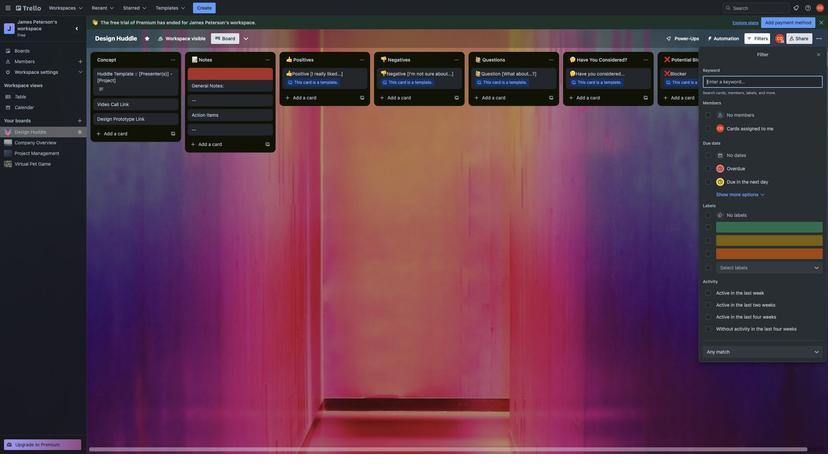 Task type: locate. For each thing, give the bounding box(es) containing it.
template. down not
[[415, 80, 433, 85]]

workspace up workspace views
[[15, 69, 39, 75]]

❌ potential blockers
[[665, 57, 712, 63]]

🙋question [what about...?] link
[[475, 71, 553, 77]]

this card is a template. down 🤔have you considered...
[[578, 80, 622, 85]]

add a card button down [what
[[471, 93, 546, 103]]

is for [i
[[313, 80, 316, 85]]

this for 👎negative
[[389, 80, 397, 85]]

1 vertical spatial workspace
[[15, 69, 39, 75]]

is down ❌blocker "link"
[[691, 80, 694, 85]]

template. down 🙋question [what about...?] link on the top right of the page
[[510, 80, 527, 85]]

0 horizontal spatial premium
[[41, 442, 60, 448]]

last down active in the last four weeks
[[765, 326, 772, 332]]

huddle up [project] on the top left of page
[[97, 71, 113, 77]]

-- link down general notes: 'link'
[[192, 97, 269, 104]]

james right for
[[189, 20, 204, 25]]

assigned
[[741, 126, 760, 131]]

4 this card is a template. from the left
[[578, 80, 622, 85]]

-- link down action items link
[[192, 127, 269, 133]]

liked...]
[[327, 71, 343, 77]]

1 horizontal spatial james
[[189, 20, 204, 25]]

premium right 'of'
[[136, 20, 156, 25]]

1 horizontal spatial huddle
[[97, 71, 113, 77]]

workspace up the 'table'
[[4, 83, 29, 88]]

add a card button for 🙋question [what about...?]
[[471, 93, 546, 103]]

labels down show more options button
[[735, 212, 747, 218]]

in
[[737, 179, 741, 185], [731, 290, 735, 296], [731, 302, 735, 308], [731, 314, 735, 320], [752, 326, 755, 332]]

add a card button down [i'm
[[377, 93, 452, 103]]

due
[[703, 141, 711, 146], [727, 179, 736, 185]]

peterson's
[[33, 19, 57, 25], [205, 20, 229, 25]]

create from template… image for 🤔have you considered...
[[643, 95, 649, 101]]

this card is a template. for [i
[[294, 80, 338, 85]]

🙋question
[[475, 71, 501, 77]]

no up the cards on the right top of the page
[[727, 112, 733, 118]]

a down you
[[587, 95, 589, 101]]

0 horizontal spatial four
[[753, 314, 762, 320]]

2 vertical spatial workspace
[[4, 83, 29, 88]]

create from template… image for 🙋question [what about...?]
[[549, 95, 554, 101]]

activity
[[735, 326, 750, 332]]

1 vertical spatial labels
[[735, 265, 748, 271]]

4 is from the left
[[597, 80, 600, 85]]

show
[[717, 192, 729, 197]]

calendar
[[15, 105, 34, 110]]

workspace up customize views "image"
[[230, 20, 255, 25]]

1 vertical spatial -- link
[[192, 127, 269, 133]]

1 vertical spatial workspace
[[17, 26, 42, 31]]

👍 positives
[[286, 57, 314, 63]]

in up show more options
[[737, 179, 741, 185]]

the left next
[[742, 179, 749, 185]]

this card is a template. down ❌blocker "link"
[[673, 80, 716, 85]]

design for design huddle link
[[15, 129, 30, 135]]

1 vertical spatial due
[[727, 179, 736, 185]]

create button
[[193, 3, 216, 13]]

add a card for ❌blocker
[[671, 95, 695, 101]]

table
[[15, 94, 26, 100]]

workspace settings button
[[0, 67, 87, 78]]

template. down considered...
[[604, 80, 622, 85]]

in up without
[[731, 314, 735, 320]]

this card is a template. down 🙋question [what about...?]
[[483, 80, 527, 85]]

in up active in the last two weeks at bottom right
[[731, 290, 735, 296]]

a down really
[[317, 80, 319, 85]]

1 horizontal spatial link
[[136, 116, 145, 122]]

visible
[[192, 36, 206, 41]]

create from template… image
[[360, 95, 365, 101], [549, 95, 554, 101], [738, 95, 743, 101], [265, 142, 270, 147]]

1 horizontal spatial create from template… image
[[454, 95, 460, 101]]

add down design prototype link
[[104, 131, 113, 137]]

game
[[38, 161, 51, 167]]

create from template… image
[[454, 95, 460, 101], [643, 95, 649, 101], [170, 131, 176, 137]]

5 template. from the left
[[699, 80, 716, 85]]

design down video at the left top
[[97, 116, 112, 122]]

card
[[303, 80, 312, 85], [398, 80, 406, 85], [493, 80, 501, 85], [587, 80, 595, 85], [682, 80, 690, 85], [307, 95, 317, 101], [401, 95, 411, 101], [496, 95, 506, 101], [591, 95, 600, 101], [685, 95, 695, 101], [118, 131, 128, 137], [212, 142, 222, 147]]

add a card down you
[[577, 95, 600, 101]]

add down 👍positive
[[293, 95, 302, 101]]

to
[[762, 126, 766, 131], [35, 442, 40, 448]]

template. for about...?]
[[510, 80, 527, 85]]

0 vertical spatial link
[[120, 102, 129, 107]]

1 vertical spatial active
[[717, 302, 730, 308]]

create from template… image for 👍positive [i really liked...]
[[360, 95, 365, 101]]

0 vertical spatial --
[[192, 98, 196, 103]]

this for 🙋question
[[483, 80, 491, 85]]

❌blocker link
[[665, 71, 742, 77]]

the up active in the last two weeks at bottom right
[[736, 290, 743, 296]]

2 is from the left
[[407, 80, 411, 85]]

1 vertical spatial to
[[35, 442, 40, 448]]

🙋 Questions text field
[[471, 55, 545, 65]]

link down video call link link
[[136, 116, 145, 122]]

0 vertical spatial christina overa (christinaovera) image
[[816, 4, 824, 12]]

1 horizontal spatial workspace
[[230, 20, 255, 25]]

1 this from the left
[[294, 80, 302, 85]]

2 template. from the left
[[415, 80, 433, 85]]

of
[[130, 20, 135, 25]]

christina overa (christinaovera) image right open information menu 'icon'
[[816, 4, 824, 12]]

add down "🙋question"
[[482, 95, 491, 101]]

1 vertical spatial weeks
[[763, 314, 777, 320]]

the down active in the last week
[[736, 302, 743, 308]]

2 no from the top
[[727, 153, 733, 158]]

active up without
[[717, 314, 730, 320]]

Search field
[[731, 3, 789, 13]]

2 vertical spatial no
[[727, 212, 733, 218]]

4 this from the left
[[578, 80, 586, 85]]

video
[[97, 102, 110, 107]]

0 horizontal spatial due
[[703, 141, 711, 146]]

back to home image
[[16, 3, 41, 13]]

3 this from the left
[[483, 80, 491, 85]]

james peterson's workspace link
[[17, 19, 58, 31]]

a down 👍positive
[[303, 95, 306, 101]]

due left date
[[703, 141, 711, 146]]

0 vertical spatial huddle
[[116, 35, 137, 42]]

0 horizontal spatial huddle
[[31, 129, 46, 135]]

sm image
[[705, 33, 714, 43]]

3 this card is a template. from the left
[[483, 80, 527, 85]]

1 vertical spatial link
[[136, 116, 145, 122]]

design huddle up the company overview at the top
[[15, 129, 46, 135]]

color: green, title: none element
[[717, 222, 823, 233]]

👎negative
[[381, 71, 406, 77]]

add down 👎negative
[[388, 95, 396, 101]]

premium
[[136, 20, 156, 25], [41, 442, 60, 448]]

last for week
[[744, 290, 752, 296]]

design down the the
[[95, 35, 115, 42]]

1 vertical spatial huddle
[[97, 71, 113, 77]]

add down ❌blocker
[[671, 95, 680, 101]]

project management link
[[15, 150, 83, 157]]

👍 Positives text field
[[282, 55, 356, 65]]

❌
[[665, 57, 671, 63]]

a down design prototype link
[[114, 131, 117, 137]]

add a card down design prototype link
[[104, 131, 128, 137]]

🤔have you considered...
[[570, 71, 625, 77]]

add a card button down really
[[282, 93, 357, 103]]

2 this card is a template. from the left
[[389, 80, 433, 85]]

2 this from the left
[[389, 80, 397, 85]]

template.
[[320, 80, 338, 85], [415, 80, 433, 85], [510, 80, 527, 85], [604, 80, 622, 85], [699, 80, 716, 85]]

add board image
[[77, 118, 83, 124]]

select labels
[[721, 265, 748, 271]]

workspace inside 'button'
[[166, 36, 190, 41]]

1 -- from the top
[[192, 98, 196, 103]]

1 is from the left
[[313, 80, 316, 85]]

3 no from the top
[[727, 212, 733, 218]]

0 vertical spatial premium
[[136, 20, 156, 25]]

1 horizontal spatial peterson's
[[205, 20, 229, 25]]

add for have
[[577, 95, 586, 101]]

0 horizontal spatial workspace
[[17, 26, 42, 31]]

due up the more
[[727, 179, 736, 185]]

sure
[[425, 71, 434, 77]]

the for four
[[736, 314, 743, 320]]

james inside james peterson's workspace free
[[17, 19, 32, 25]]

not
[[417, 71, 424, 77]]

action
[[192, 112, 205, 118]]

more.
[[767, 91, 777, 95]]

3 template. from the left
[[510, 80, 527, 85]]

james up free
[[17, 19, 32, 25]]

0 vertical spatial design huddle
[[95, 35, 137, 42]]

add for positives
[[293, 95, 302, 101]]

1 horizontal spatial to
[[762, 126, 766, 131]]

0 horizontal spatial to
[[35, 442, 40, 448]]

a down "🙋question"
[[492, 95, 495, 101]]

0 vertical spatial to
[[762, 126, 766, 131]]

considered...
[[597, 71, 625, 77]]

🤔 Have You Considered? text field
[[566, 55, 639, 65]]

5 this from the left
[[673, 80, 681, 85]]

workspaces button
[[45, 3, 87, 13]]

1 template. from the left
[[320, 80, 338, 85]]

upgrade to premium link
[[4, 440, 81, 451]]

1 vertical spatial --
[[192, 127, 196, 133]]

huddle
[[116, 35, 137, 42], [97, 71, 113, 77], [31, 129, 46, 135]]

1 vertical spatial design huddle
[[15, 129, 46, 135]]

add a card down "🙋question"
[[482, 95, 506, 101]]

this down "🤔have"
[[578, 80, 586, 85]]

a down 🙋question [what about...?]
[[506, 80, 508, 85]]

christina overa (christinaovera) image
[[717, 125, 725, 133]]

premium right 'upgrade'
[[41, 442, 60, 448]]

❌blocker
[[665, 71, 687, 77]]

labels right select
[[735, 265, 748, 271]]

0 vertical spatial due
[[703, 141, 711, 146]]

3 is from the left
[[502, 80, 505, 85]]

0 vertical spatial -- link
[[192, 97, 269, 104]]

is down [i'm
[[407, 80, 411, 85]]

this card is a template. down [i'm
[[389, 80, 433, 85]]

1 this card is a template. from the left
[[294, 80, 338, 85]]

1 vertical spatial christina overa (christinaovera) image
[[775, 34, 785, 43]]

no
[[727, 112, 733, 118], [727, 153, 733, 158], [727, 212, 733, 218]]

active in the last four weeks
[[717, 314, 777, 320]]

1 horizontal spatial due
[[727, 179, 736, 185]]

add for negatives
[[388, 95, 396, 101]]

1 no from the top
[[727, 112, 733, 118]]

1 horizontal spatial christina overa (christinaovera) image
[[816, 4, 824, 12]]

add a card button down 🤔have you considered... link
[[566, 93, 641, 103]]

call
[[111, 102, 119, 107]]

0 horizontal spatial james
[[17, 19, 32, 25]]

0 horizontal spatial members
[[15, 59, 35, 64]]

add a card button for 🤔have you considered...
[[566, 93, 641, 103]]

0 vertical spatial no
[[727, 112, 733, 118]]

link
[[120, 102, 129, 107], [136, 116, 145, 122]]

no down the more
[[727, 212, 733, 218]]

to right 'upgrade'
[[35, 442, 40, 448]]

workspace for workspace views
[[4, 83, 29, 88]]

Concept text field
[[93, 55, 166, 65]]

active for active in the last four weeks
[[717, 314, 730, 320]]

add down "🤔have"
[[577, 95, 586, 101]]

1 horizontal spatial design huddle
[[95, 35, 137, 42]]

is down 🙋question [what about...?]
[[502, 80, 505, 85]]

-- up action
[[192, 98, 196, 103]]

4 template. from the left
[[604, 80, 622, 85]]

you
[[590, 57, 598, 63]]

add down action items
[[198, 142, 207, 147]]

[i
[[310, 71, 313, 77]]

recent
[[92, 5, 107, 11]]

0 vertical spatial active
[[717, 290, 730, 296]]

labels for select labels
[[735, 265, 748, 271]]

christina overa (christinaovera) image
[[816, 4, 824, 12], [775, 34, 785, 43]]

add a card for 🙋question [what about...?]
[[482, 95, 506, 101]]

workspace down '👋 the free trial of premium has ended for james peterson's workspace .'
[[166, 36, 190, 41]]

last left the two
[[744, 302, 752, 308]]

1 vertical spatial four
[[774, 326, 782, 332]]

members down boards
[[15, 59, 35, 64]]

christina overa (christinaovera) image inside primary element
[[816, 4, 824, 12]]

have
[[577, 57, 589, 63]]

last for four
[[744, 314, 752, 320]]

add a card for 👍positive [i really liked...]
[[293, 95, 317, 101]]

last left week
[[744, 290, 752, 296]]

this down 👎negative
[[389, 80, 397, 85]]

active down "activity"
[[717, 290, 730, 296]]

power-ups
[[675, 36, 699, 41]]

templates
[[156, 5, 178, 11]]

recent button
[[88, 3, 118, 13]]

add a card for 🤔have you considered...
[[577, 95, 600, 101]]

add a card button for 👍positive [i really liked...]
[[282, 93, 357, 103]]

2 active from the top
[[717, 302, 730, 308]]

members down search at the top
[[703, 101, 722, 106]]

create
[[197, 5, 212, 11]]

2 horizontal spatial huddle
[[116, 35, 137, 42]]

🙋 questions
[[475, 57, 505, 63]]

the for day
[[742, 179, 749, 185]]

2 -- from the top
[[192, 127, 196, 133]]

select
[[721, 265, 734, 271]]

a down [i'm
[[412, 80, 414, 85]]

starred button
[[119, 3, 150, 13]]

in right activity at the bottom right of the page
[[752, 326, 755, 332]]

this down 👍positive
[[294, 80, 302, 85]]

workspace inside popup button
[[15, 69, 39, 75]]

add a card for 👎negative [i'm not sure about...]
[[388, 95, 411, 101]]

open information menu image
[[805, 5, 812, 11]]

no left the dates
[[727, 153, 733, 158]]

1 vertical spatial premium
[[41, 442, 60, 448]]

in down active in the last week
[[731, 302, 735, 308]]

[presenter(s)]
[[139, 71, 169, 77]]

project
[[15, 151, 30, 156]]

close popover image
[[816, 52, 822, 57]]

upgrade
[[15, 442, 34, 448]]

🤔have you considered... link
[[570, 71, 647, 77]]

❌ Potential Blockers text field
[[661, 55, 734, 65]]

huddle inside the board name text field
[[116, 35, 137, 42]]

2 vertical spatial huddle
[[31, 129, 46, 135]]

0 vertical spatial weeks
[[762, 302, 776, 308]]

payment
[[775, 20, 794, 25]]

add a card button down action items link
[[188, 139, 262, 150]]

premium inside upgrade to premium link
[[41, 442, 60, 448]]

3 active from the top
[[717, 314, 730, 320]]

workspace up free
[[17, 26, 42, 31]]

0 horizontal spatial peterson's
[[33, 19, 57, 25]]

0 vertical spatial design
[[95, 35, 115, 42]]

template. for really
[[320, 80, 338, 85]]

primary element
[[0, 0, 828, 16]]

the up activity at the bottom right of the page
[[736, 314, 743, 320]]

this down "🙋question"
[[483, 80, 491, 85]]

labels
[[703, 203, 716, 208]]

design up company
[[15, 129, 30, 135]]

2 horizontal spatial create from template… image
[[643, 95, 649, 101]]

template. down ❌blocker "link"
[[699, 80, 716, 85]]

Enter a keyword… text field
[[703, 76, 823, 88]]

1 vertical spatial design
[[97, 116, 112, 122]]

0 horizontal spatial link
[[120, 102, 129, 107]]

peterson's down back to home "image"
[[33, 19, 57, 25]]

1 horizontal spatial members
[[703, 101, 722, 106]]

banner containing 👋
[[87, 16, 828, 29]]

📝
[[192, 57, 198, 63]]

banner
[[87, 16, 828, 29]]

virtual pet game link
[[15, 161, 83, 167]]

add a card down ❌blocker
[[671, 95, 695, 101]]

2 vertical spatial design
[[15, 129, 30, 135]]

-- for 1st '--' 'link' from the bottom
[[192, 127, 196, 133]]

a down items
[[208, 142, 211, 147]]

add a card button down ❌blocker "link"
[[661, 93, 735, 103]]

0 vertical spatial labels
[[735, 212, 747, 218]]

this member is an admin of this board. image
[[781, 40, 784, 43]]

2 vertical spatial active
[[717, 314, 730, 320]]

active down active in the last week
[[717, 302, 730, 308]]

christina overa (christinaovera) image down payment
[[775, 34, 785, 43]]

add a card button for ❌blocker
[[661, 93, 735, 103]]

project management
[[15, 151, 59, 156]]

1 active from the top
[[717, 290, 730, 296]]

design huddle down free
[[95, 35, 137, 42]]

template. down 👍positive [i really liked...] link
[[320, 80, 338, 85]]

peterson's up board link
[[205, 20, 229, 25]]

add a card down the [i
[[293, 95, 317, 101]]

0 vertical spatial workspace
[[166, 36, 190, 41]]

explore plans
[[733, 20, 759, 25]]

members
[[735, 112, 755, 118]]

huddle up the company overview at the top
[[31, 129, 46, 135]]

1 vertical spatial no
[[727, 153, 733, 158]]

link right call
[[120, 102, 129, 107]]

without
[[717, 326, 733, 332]]

date
[[712, 141, 721, 146]]

four
[[753, 314, 762, 320], [774, 326, 782, 332]]

calendar link
[[15, 104, 83, 111]]

add for questions
[[482, 95, 491, 101]]

📝 notes
[[192, 57, 212, 63]]

0 horizontal spatial christina overa (christinaovera) image
[[775, 34, 785, 43]]

wave image
[[92, 20, 98, 26]]

0 notifications image
[[792, 4, 800, 12]]



Task type: vqa. For each thing, say whether or not it's contained in the screenshot.
the bottom Active
yes



Task type: describe. For each thing, give the bounding box(es) containing it.
concept
[[97, 57, 116, 63]]

power-
[[675, 36, 691, 41]]

👎 Negatives text field
[[377, 55, 450, 65]]

5 this card is a template. from the left
[[673, 80, 716, 85]]

[what
[[502, 71, 515, 77]]

add a card button down the design prototype link link
[[93, 129, 168, 139]]

design huddle inside the board name text field
[[95, 35, 137, 42]]

design prototype link
[[97, 116, 145, 122]]

another
[[775, 56, 792, 62]]

📝 Notes text field
[[188, 55, 261, 65]]

0 horizontal spatial design huddle
[[15, 129, 46, 135]]

due for due date
[[703, 141, 711, 146]]

workspace settings
[[15, 69, 58, 75]]

cards assigned to me
[[727, 126, 774, 131]]

weeks for active in the last two weeks
[[762, 302, 776, 308]]

next
[[750, 179, 760, 185]]

link for design prototype link
[[136, 116, 145, 122]]

weeks for active in the last four weeks
[[763, 314, 777, 320]]

about...?]
[[516, 71, 537, 77]]

workspace visible
[[166, 36, 206, 41]]

🤔have
[[570, 71, 587, 77]]

add payment method button
[[762, 17, 816, 28]]

active for active in the last week
[[717, 290, 730, 296]]

starred icon image
[[77, 130, 83, 135]]

.
[[255, 20, 256, 25]]

active for active in the last two weeks
[[717, 302, 730, 308]]

show more options button
[[717, 191, 766, 198]]

about...]
[[436, 71, 454, 77]]

template. for not
[[415, 80, 433, 85]]

due for due in the next day
[[727, 179, 736, 185]]

2 -- link from the top
[[192, 127, 269, 133]]

no members
[[727, 112, 755, 118]]

items
[[207, 112, 219, 118]]

members link
[[0, 56, 87, 67]]

no dates
[[727, 153, 747, 158]]

this card is a template. for [what
[[483, 80, 527, 85]]

company
[[15, 140, 35, 146]]

questions
[[483, 57, 505, 63]]

your
[[4, 118, 14, 124]]

views
[[30, 83, 43, 88]]

cards,
[[716, 91, 727, 95]]

match
[[717, 349, 730, 355]]

notes
[[199, 57, 212, 63]]

👍positive [i really liked...]
[[286, 71, 343, 77]]

0 vertical spatial members
[[15, 59, 35, 64]]

potential
[[672, 57, 692, 63]]

design inside the board name text field
[[95, 35, 115, 42]]

pet
[[30, 161, 37, 167]]

share
[[796, 36, 809, 41]]

search image
[[726, 5, 731, 11]]

ups
[[691, 36, 699, 41]]

no labels
[[727, 212, 747, 218]]

filter
[[757, 52, 769, 57]]

👍positive [i really liked...] link
[[286, 71, 364, 77]]

without activity in the last four weeks
[[717, 326, 797, 332]]

labels,
[[747, 91, 758, 95]]

general
[[192, 83, 208, 89]]

1 vertical spatial members
[[703, 101, 722, 106]]

in for active in the last two weeks
[[731, 302, 735, 308]]

workspace views
[[4, 83, 43, 88]]

1 -- link from the top
[[192, 97, 269, 104]]

video call link link
[[97, 101, 174, 108]]

j link
[[4, 23, 15, 34]]

in for active in the last week
[[731, 290, 735, 296]]

table link
[[15, 94, 83, 100]]

add payment method
[[766, 20, 812, 25]]

the for two
[[736, 302, 743, 308]]

two
[[753, 302, 761, 308]]

is for [what
[[502, 80, 505, 85]]

huddle inside huddle template :: [presenter(s)] - [project]
[[97, 71, 113, 77]]

5 is from the left
[[691, 80, 694, 85]]

workspace inside james peterson's workspace free
[[17, 26, 42, 31]]

templates button
[[152, 3, 189, 13]]

[i'm
[[407, 71, 416, 77]]

search cards, members, labels, and more.
[[703, 91, 777, 95]]

and
[[759, 91, 766, 95]]

trial
[[120, 20, 129, 25]]

-- for 2nd '--' 'link' from the bottom of the page
[[192, 98, 196, 103]]

link for video call link
[[120, 102, 129, 107]]

no for no dates
[[727, 153, 733, 158]]

general notes: link
[[192, 83, 269, 89]]

you
[[588, 71, 596, 77]]

list
[[793, 56, 799, 62]]

huddle inside design huddle link
[[31, 129, 46, 135]]

last for two
[[744, 302, 752, 308]]

due in the next day
[[727, 179, 769, 185]]

virtual
[[15, 161, 29, 167]]

is for [i'm
[[407, 80, 411, 85]]

more
[[730, 192, 741, 197]]

your boards with 4 items element
[[4, 117, 67, 125]]

james peterson's workspace free
[[17, 19, 58, 38]]

- inside huddle template :: [presenter(s)] - [project]
[[170, 71, 172, 77]]

virtual pet game
[[15, 161, 51, 167]]

boards link
[[0, 46, 87, 56]]

Board name text field
[[92, 33, 140, 44]]

a down 🤔have you considered...
[[601, 80, 603, 85]]

this for 🤔have
[[578, 80, 586, 85]]

0 vertical spatial four
[[753, 314, 762, 320]]

this card is a template. for you
[[578, 80, 622, 85]]

1 horizontal spatial four
[[774, 326, 782, 332]]

workspace visible button
[[154, 33, 210, 44]]

add for potential
[[671, 95, 680, 101]]

1 horizontal spatial premium
[[136, 20, 156, 25]]

design for the design prototype link link
[[97, 116, 112, 122]]

no for no members
[[727, 112, 733, 118]]

active in the last two weeks
[[717, 302, 776, 308]]

active in the last week
[[717, 290, 764, 296]]

a down ❌blocker
[[681, 95, 684, 101]]

peterson's inside james peterson's workspace free
[[33, 19, 57, 25]]

board
[[222, 36, 235, 41]]

create from template… image for 👎negative [i'm not sure about...]
[[454, 95, 460, 101]]

workspace navigation collapse icon image
[[73, 24, 82, 33]]

cards
[[727, 126, 740, 131]]

free
[[110, 20, 119, 25]]

customize views image
[[243, 35, 249, 42]]

color: yellow, title: none element
[[717, 235, 823, 246]]

2 vertical spatial weeks
[[784, 326, 797, 332]]

0 horizontal spatial create from template… image
[[170, 131, 176, 137]]

management
[[31, 151, 59, 156]]

a down ❌blocker "link"
[[695, 80, 698, 85]]

a down 👎negative
[[398, 95, 400, 101]]

automation
[[714, 36, 739, 41]]

design prototype link link
[[97, 116, 174, 123]]

add a card button for 👎negative [i'm not sure about...]
[[377, 93, 452, 103]]

show menu image
[[816, 35, 823, 42]]

add left payment
[[766, 20, 774, 25]]

huddle template :: [presenter(s)] - [project] link
[[97, 71, 174, 84]]

add left another
[[765, 56, 773, 62]]

no for no labels
[[727, 212, 733, 218]]

share button
[[787, 33, 813, 44]]

color: orange, title: none element
[[717, 249, 823, 259]]

🙋
[[475, 57, 481, 63]]

👎
[[381, 57, 387, 63]]

in for due in the next day
[[737, 179, 741, 185]]

ended
[[166, 20, 181, 25]]

add a card down items
[[198, 142, 222, 147]]

keyword
[[703, 68, 720, 73]]

template. for considered...
[[604, 80, 622, 85]]

::
[[135, 71, 138, 77]]

🤔
[[570, 57, 576, 63]]

🙋question [what about...?]
[[475, 71, 537, 77]]

workspace for workspace settings
[[15, 69, 39, 75]]

create from template… image for ❌blocker
[[738, 95, 743, 101]]

this for 👍positive
[[294, 80, 302, 85]]

this card is a template. for [i'm
[[389, 80, 433, 85]]

labels for no labels
[[735, 212, 747, 218]]

the right activity at the bottom right of the page
[[757, 326, 764, 332]]

filters
[[755, 36, 768, 41]]

workspace for workspace visible
[[166, 36, 190, 41]]

for
[[182, 20, 188, 25]]

add for notes
[[198, 142, 207, 147]]

upgrade to premium
[[15, 442, 60, 448]]

star or unstar board image
[[144, 36, 150, 41]]

add another list
[[765, 56, 799, 62]]

boards
[[15, 48, 30, 54]]

0 vertical spatial workspace
[[230, 20, 255, 25]]

explore
[[733, 20, 747, 25]]

the for week
[[736, 290, 743, 296]]

👋
[[92, 20, 98, 25]]

is for you
[[597, 80, 600, 85]]

in for active in the last four weeks
[[731, 314, 735, 320]]

method
[[795, 20, 812, 25]]

search
[[703, 91, 715, 95]]



